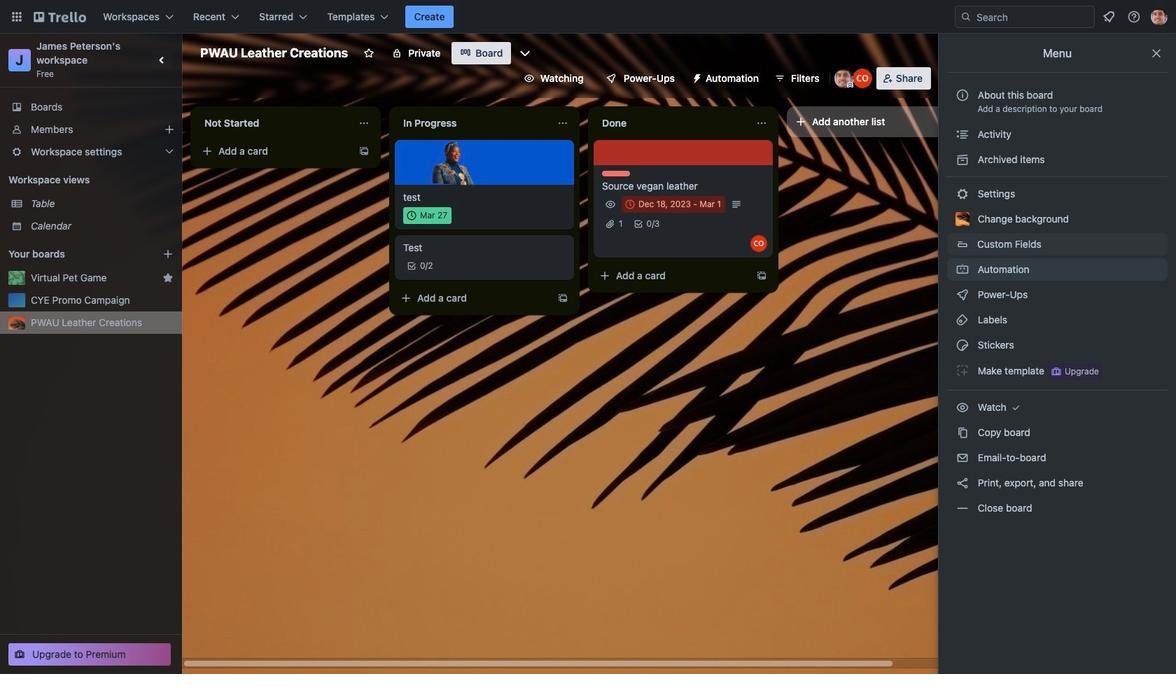 Task type: locate. For each thing, give the bounding box(es) containing it.
1 vertical spatial create from template… image
[[558, 293, 569, 304]]

Board name text field
[[193, 42, 355, 64]]

star or unstar board image
[[364, 48, 375, 59]]

your boards with 3 items element
[[8, 246, 141, 263]]

james peterson (jamespeterson93) image
[[1151, 8, 1168, 25], [835, 69, 854, 88]]

open information menu image
[[1128, 10, 1142, 24]]

1 horizontal spatial james peterson (jamespeterson93) image
[[1151, 8, 1168, 25]]

0 vertical spatial james peterson (jamespeterson93) image
[[1151, 8, 1168, 25]]

sm image
[[956, 127, 970, 141], [956, 338, 970, 352], [956, 364, 970, 378], [1010, 401, 1024, 415], [956, 426, 970, 440], [956, 476, 970, 490]]

0 horizontal spatial christina overa (christinaovera) image
[[751, 235, 768, 252]]

None text field
[[395, 112, 552, 134], [594, 112, 751, 134], [395, 112, 552, 134], [594, 112, 751, 134]]

workspace navigation collapse icon image
[[153, 50, 172, 70]]

1 horizontal spatial create from template… image
[[558, 293, 569, 304]]

None checkbox
[[622, 196, 726, 213], [403, 207, 452, 224], [622, 196, 726, 213], [403, 207, 452, 224]]

0 horizontal spatial james peterson (jamespeterson93) image
[[835, 69, 854, 88]]

create from template… image
[[756, 270, 768, 282]]

0 notifications image
[[1101, 8, 1118, 25]]

search image
[[961, 11, 972, 22]]

create from template… image
[[359, 146, 370, 157], [558, 293, 569, 304]]

sm image
[[686, 67, 706, 87], [956, 153, 970, 167], [956, 187, 970, 201], [956, 263, 970, 277], [956, 288, 970, 302], [956, 313, 970, 327], [956, 401, 970, 415], [956, 451, 970, 465], [956, 501, 970, 515]]

1 horizontal spatial christina overa (christinaovera) image
[[853, 69, 873, 88]]

None text field
[[196, 112, 353, 134]]

christina overa (christinaovera) image
[[853, 69, 873, 88], [751, 235, 768, 252]]

this member is an admin of this board. image
[[847, 82, 854, 88]]

primary element
[[0, 0, 1177, 34]]

add board image
[[162, 249, 174, 260]]

0 horizontal spatial create from template… image
[[359, 146, 370, 157]]



Task type: vqa. For each thing, say whether or not it's contained in the screenshot.
bottom Create from template… image
yes



Task type: describe. For each thing, give the bounding box(es) containing it.
starred icon image
[[162, 272, 174, 284]]

https://media2.giphy.com/media/vhqa3tryiebmkd5qih/100w.gif?cid=ad960664tuux3ictzc2l4kkstlpkpgfee3kg7e05hcw8694d&ep=v1_stickers_search&rid=100w.gif&ct=s image
[[431, 139, 479, 186]]

1 vertical spatial james peterson (jamespeterson93) image
[[835, 69, 854, 88]]

back to home image
[[34, 6, 86, 28]]

1 vertical spatial christina overa (christinaovera) image
[[751, 235, 768, 252]]

Search field
[[972, 7, 1095, 27]]

customize views image
[[519, 46, 533, 60]]

color: bold red, title: "sourcing" element
[[602, 171, 630, 177]]

0 vertical spatial create from template… image
[[359, 146, 370, 157]]

0 vertical spatial christina overa (christinaovera) image
[[853, 69, 873, 88]]



